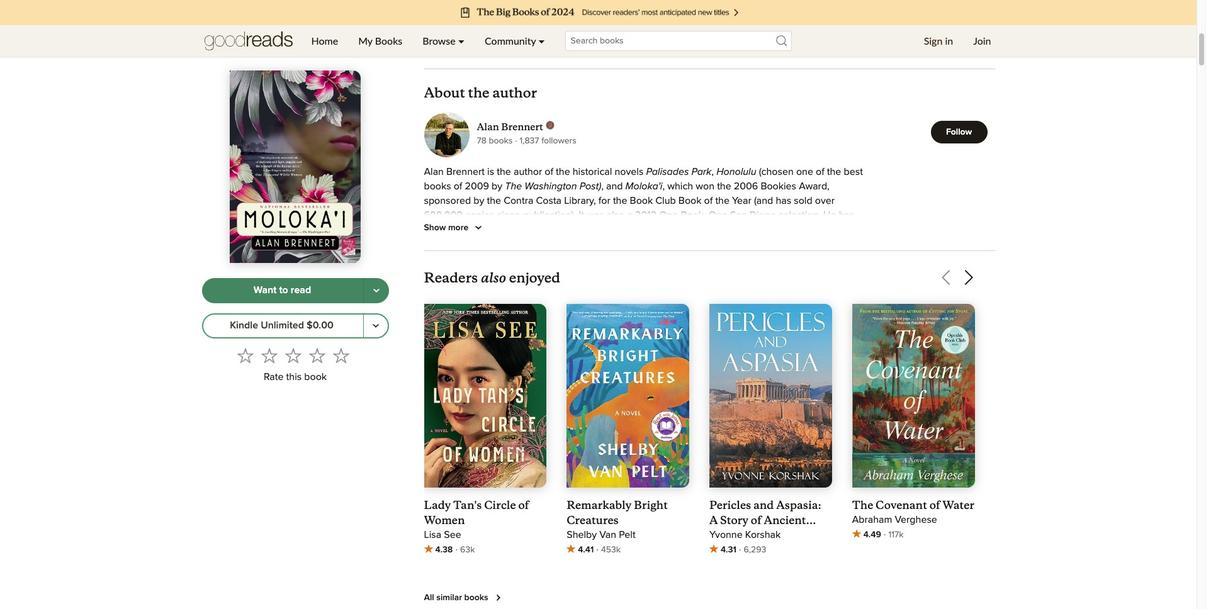 Task type: describe. For each thing, give the bounding box(es) containing it.
are
[[540, 34, 552, 43]]

community ▾ link
[[475, 25, 555, 57]]

0 vertical spatial author
[[493, 84, 537, 101]]

and inside , and his short story "ma qui" was honored with a nebula award. his new novel,
[[540, 239, 556, 249]]

with
[[724, 239, 743, 249]]

▾ for browse ▾
[[458, 35, 465, 47]]

1 horizontal spatial on
[[718, 253, 729, 264]]

covenant
[[876, 498, 927, 512]]

readers
[[424, 269, 478, 286]]

book cover image for lady
[[424, 304, 547, 490]]

sponsored
[[424, 196, 471, 206]]

was inside , and his short story "ma qui" was honored with a nebula award. his new novel,
[[664, 239, 682, 249]]

be
[[567, 253, 579, 264]]

abraham
[[852, 515, 892, 525]]

4.38 stars, 63 thousand ratings figure
[[424, 543, 547, 558]]

of right one
[[816, 167, 825, 177]]

was inside , which won the 2006 bookies award, sponsored by the contra costa library, for the book club book of the year (and has sold over 600,000 copies since publication). it was also a 2012 one book, one san diego selection. he has won an emmy award and a people's choice award for his work as a writer-producer on the television series
[[587, 210, 604, 220]]

"ma
[[623, 239, 640, 249]]

and down novels
[[606, 181, 623, 191]]

one
[[796, 167, 813, 177]]

rate 5 out of 5 image
[[333, 347, 349, 364]]

1 horizontal spatial has
[[839, 210, 855, 220]]

story
[[599, 239, 621, 249]]

(chosen
[[759, 167, 794, 177]]

1 horizontal spatial to
[[839, 34, 847, 43]]

profile image for alan brennert. image
[[424, 112, 469, 157]]

novel,
[[424, 253, 451, 264]]

sign
[[924, 35, 943, 47]]

a
[[710, 514, 718, 527]]

the up washington
[[556, 167, 570, 177]]

his inside , and his short story "ma qui" was honored with a nebula award. his new novel,
[[559, 239, 572, 249]]

ancient
[[764, 514, 806, 527]]

award,
[[799, 181, 830, 191]]

palisades
[[646, 167, 689, 177]]

lady
[[424, 498, 451, 512]]

0 vertical spatial for
[[599, 196, 611, 206]]

aspasia:
[[776, 498, 822, 512]]

more
[[448, 223, 469, 232]]

he
[[824, 210, 836, 220]]

a down "publication)."
[[538, 225, 544, 235]]

community
[[485, 35, 536, 47]]

$0.00
[[307, 321, 334, 331]]

his inside , which won the 2006 bookies award, sponsored by the contra costa library, for the book club book of the year (and has sold over 600,000 copies since publication). it was also a 2012 one book, one san diego selection. he has won an emmy award and a people's choice award for his work as a writer-producer on the television series
[[665, 225, 678, 235]]

followers
[[542, 137, 577, 145]]

, for by
[[546, 253, 548, 264]]

brennert for alan brennert
[[501, 121, 543, 133]]

book,
[[681, 210, 706, 220]]

4.38
[[435, 546, 453, 554]]

1,837
[[520, 137, 539, 145]]

all similar books link
[[424, 590, 506, 605]]

, left "honolulu"
[[712, 167, 714, 177]]

lady tan's circle of women lisa see
[[424, 498, 529, 540]]

club
[[656, 196, 676, 206]]

the up copies
[[487, 196, 501, 206]]

the right is
[[497, 167, 511, 177]]

rate 4 out of 5 image
[[309, 347, 326, 364]]

korshak
[[745, 530, 781, 540]]

sign in link
[[914, 25, 963, 57]]

kindle
[[230, 321, 258, 331]]

best
[[844, 167, 863, 177]]

of inside the covenant of water abraham   verghese
[[930, 498, 940, 512]]

(chosen one of the best books of 2009 by
[[424, 167, 863, 191]]

see
[[444, 530, 461, 540]]

van
[[600, 530, 616, 540]]

my books
[[358, 35, 402, 47]]

martin's
[[654, 253, 688, 264]]

series
[[469, 239, 495, 249]]

books inside (chosen one of the best books of 2009 by
[[424, 181, 451, 191]]

the down moloka'i
[[613, 196, 627, 206]]

producer
[[753, 225, 793, 235]]

sold
[[794, 196, 813, 206]]

bright
[[634, 498, 668, 512]]

join
[[973, 35, 991, 47]]

the covenant of water abraham   verghese
[[852, 498, 975, 525]]

19,
[[774, 253, 785, 264]]

a right as
[[717, 225, 723, 235]]

park
[[692, 167, 712, 177]]

award.
[[787, 239, 818, 249]]

rate 2 out of 5 image
[[261, 347, 278, 364]]

4.49 stars, 117 thousand ratings figure
[[852, 527, 975, 543]]

117k
[[889, 531, 904, 539]]

copies
[[465, 210, 495, 220]]

read inside 'button'
[[291, 285, 311, 295]]

it
[[579, 210, 584, 220]]

which
[[668, 181, 693, 191]]

, for 2006
[[663, 181, 665, 191]]

, and his short story "ma qui" was honored with a nebula award. his new novel,
[[424, 239, 856, 264]]

2009
[[465, 181, 489, 191]]

currently
[[555, 34, 588, 43]]

on inside , which won the 2006 bookies award, sponsored by the contra costa library, for the book club book of the year (and has sold over 600,000 copies since publication). it was also a 2012 one book, one san diego selection. he has won an emmy award and a people's choice award for his work as a writer-producer on the television series
[[796, 225, 807, 235]]

home link
[[301, 25, 348, 57]]

want to read button
[[202, 278, 364, 303]]

in
[[945, 35, 953, 47]]

of inside pericles and aspasia: a story of ancient greece
[[751, 514, 762, 527]]

0 horizontal spatial on
[[424, 268, 435, 278]]

the right about
[[468, 84, 490, 101]]

1 one from the left
[[659, 210, 678, 220]]

new
[[837, 239, 856, 249]]

0 horizontal spatial also
[[481, 267, 506, 286]]

his
[[821, 239, 835, 249]]

(and
[[754, 196, 773, 206]]

1 vertical spatial author
[[514, 167, 542, 177]]

rate this book element
[[202, 344, 389, 387]]

writer-
[[725, 225, 753, 235]]

1 horizontal spatial for
[[651, 225, 663, 235]]

0 vertical spatial has
[[776, 196, 791, 206]]

browse ▾ link
[[413, 25, 475, 57]]

4.31 stars, 6,293 ratings figure
[[710, 543, 832, 558]]

all
[[424, 593, 434, 602]]

follow inside button
[[946, 128, 972, 137]]

library,
[[564, 196, 596, 206]]

, down historical
[[601, 181, 604, 191]]

post)
[[580, 181, 601, 191]]

year
[[732, 196, 752, 206]]

by inside , will be published by st. martin's press on february 19, 2019. follow him on facebook at
[[627, 253, 638, 264]]

at
[[485, 268, 493, 278]]

pericles
[[710, 498, 751, 512]]

rate 1 out of 5 image
[[237, 347, 254, 364]]

the up his
[[810, 225, 824, 235]]

greece
[[710, 529, 746, 543]]

, will be published by st. martin's press on february 19, 2019. follow him on facebook at
[[424, 253, 861, 278]]

also inside , which won the 2006 bookies award, sponsored by the contra costa library, for the book club book of the year (and has sold over 600,000 copies since publication). it was also a 2012 one book, one san diego selection. he has won an emmy award and a people's choice award for his work as a writer-producer on the television series
[[607, 210, 625, 220]]

water
[[943, 498, 975, 512]]

▾ for community ▾
[[538, 35, 545, 47]]

Search by book title or ISBN text field
[[565, 31, 792, 51]]

short
[[574, 239, 596, 249]]

costa
[[536, 196, 562, 206]]

want
[[819, 34, 837, 43]]

alan for alan brennert
[[477, 121, 499, 133]]



Task type: vqa. For each thing, say whether or not it's contained in the screenshot.
middle Annihilation
no



Task type: locate. For each thing, give the bounding box(es) containing it.
the
[[505, 181, 522, 191], [852, 498, 873, 512]]

about the author
[[424, 84, 537, 101]]

, inside , which won the 2006 bookies award, sponsored by the contra costa library, for the book club book of the year (and has sold over 600,000 copies since publication). it was also a 2012 one book, one san diego selection. he has won an emmy award and a people's choice award for his work as a writer-producer on the television series
[[663, 181, 665, 191]]

of up book,
[[704, 196, 713, 206]]

1 horizontal spatial alan
[[477, 121, 499, 133]]

1 horizontal spatial his
[[665, 225, 678, 235]]

has down bookies
[[776, 196, 791, 206]]

was
[[587, 210, 604, 220], [664, 239, 682, 249]]

books down alan brennert
[[489, 137, 513, 145]]

the for washington
[[505, 181, 522, 191]]

award up "ma
[[620, 225, 648, 235]]

the washington post) , and moloka'i
[[505, 181, 663, 191]]

lisa
[[424, 530, 441, 540]]

0 horizontal spatial book
[[630, 196, 653, 206]]

press
[[691, 253, 715, 264]]

0 horizontal spatial one
[[659, 210, 678, 220]]

2 horizontal spatial by
[[627, 253, 638, 264]]

work
[[680, 225, 702, 235]]

won left an
[[424, 225, 443, 235]]

alan brennert
[[477, 121, 543, 133]]

and
[[606, 181, 623, 191], [519, 225, 536, 235], [540, 239, 556, 249], [754, 498, 774, 512]]

0 vertical spatial won
[[696, 181, 715, 191]]

and inside , which won the 2006 bookies award, sponsored by the contra costa library, for the book club book of the year (and has sold over 600,000 copies since publication). it was also a 2012 one book, one san diego selection. he has won an emmy award and a people's choice award for his work as a writer-producer on the television series
[[519, 225, 536, 235]]

0 horizontal spatial for
[[599, 196, 611, 206]]

people left the are
[[511, 34, 538, 43]]

1 vertical spatial his
[[559, 239, 572, 249]]

story
[[720, 514, 749, 527]]

by down is
[[492, 181, 502, 191]]

book cover image
[[424, 304, 547, 490], [567, 304, 689, 490], [710, 304, 832, 488], [852, 304, 975, 488]]

1 vertical spatial won
[[424, 225, 443, 235]]

1 vertical spatial read
[[291, 285, 311, 295]]

, up the club
[[663, 181, 665, 191]]

4.41 stars, 453 thousand ratings figure
[[567, 543, 689, 558]]

won down park at the top right of page
[[696, 181, 715, 191]]

2006
[[734, 181, 758, 191]]

this
[[286, 372, 302, 382]]

1 vertical spatial alan
[[424, 167, 444, 177]]

on down novel,
[[424, 268, 435, 278]]

0 vertical spatial the
[[505, 181, 522, 191]]

▾
[[458, 35, 465, 47], [538, 35, 545, 47]]

1 horizontal spatial read
[[849, 34, 867, 43]]

1 horizontal spatial by
[[492, 181, 502, 191]]

2 book from the left
[[679, 196, 702, 206]]

, left will
[[546, 253, 548, 264]]

0 vertical spatial read
[[849, 34, 867, 43]]

1 vertical spatial has
[[839, 210, 855, 220]]

1 vertical spatial follow
[[814, 253, 843, 264]]

book down moloka'i
[[630, 196, 653, 206]]

television
[[424, 239, 466, 249]]

rate
[[264, 372, 284, 382]]

his down the "people's" on the left of the page
[[559, 239, 572, 249]]

brennert
[[501, 121, 543, 133], [446, 167, 485, 177]]

follow button
[[931, 121, 988, 144]]

for down post)
[[599, 196, 611, 206]]

reading
[[591, 34, 620, 43]]

people for are
[[511, 34, 538, 43]]

rating 0 out of 5 group
[[234, 344, 353, 368]]

of inside , which won the 2006 bookies award, sponsored by the contra costa library, for the book club book of the year (and has sold over 600,000 copies since publication). it was also a 2012 one book, one san diego selection. he has won an emmy award and a people's choice award for his work as a writer-producer on the television series
[[704, 196, 713, 206]]

1 horizontal spatial ▾
[[538, 35, 545, 47]]

published
[[581, 253, 625, 264]]

by inside , which won the 2006 bookies award, sponsored by the contra costa library, for the book club book of the year (and has sold over 600,000 copies since publication). it was also a 2012 one book, one san diego selection. he has won an emmy award and a people's choice award for his work as a writer-producer on the television series
[[474, 196, 484, 206]]

1 vertical spatial was
[[664, 239, 682, 249]]

2 horizontal spatial books
[[489, 137, 513, 145]]

emmy
[[459, 225, 486, 235]]

of inside lady tan's circle of women lisa see
[[518, 498, 529, 512]]

sign in
[[924, 35, 953, 47]]

1 vertical spatial by
[[474, 196, 484, 206]]

on
[[796, 225, 807, 235], [718, 253, 729, 264], [424, 268, 435, 278]]

enjoyed
[[509, 269, 560, 286]]

1 horizontal spatial one
[[709, 210, 728, 220]]

1 book from the left
[[630, 196, 653, 206]]

goodreads author image
[[546, 121, 555, 130]]

4.41
[[578, 546, 594, 554]]

0 vertical spatial follow
[[946, 128, 972, 137]]

by for sponsored
[[474, 196, 484, 206]]

0 horizontal spatial ▾
[[458, 35, 465, 47]]

about
[[424, 84, 465, 101]]

alan brennert link
[[477, 121, 577, 134]]

of up sponsored
[[454, 181, 462, 191]]

my
[[358, 35, 373, 47]]

a right with
[[745, 239, 750, 249]]

by up copies
[[474, 196, 484, 206]]

600,000
[[424, 210, 463, 220]]

,
[[712, 167, 714, 177], [601, 181, 604, 191], [663, 181, 665, 191], [535, 239, 537, 249], [546, 253, 548, 264]]

kindle unlimited $0.00 link
[[202, 313, 364, 339]]

the most anticipated books of 2024 image
[[141, 0, 1056, 25]]

1 vertical spatial books
[[424, 181, 451, 191]]

for up qui"
[[651, 225, 663, 235]]

by left st.
[[627, 253, 638, 264]]

, for story
[[535, 239, 537, 249]]

brennert up 2009
[[446, 167, 485, 177]]

one down the club
[[659, 210, 678, 220]]

award
[[488, 225, 517, 235], [620, 225, 648, 235]]

2 vertical spatial on
[[424, 268, 435, 278]]

the inside (chosen one of the best books of 2009 by
[[827, 167, 841, 177]]

, down "publication)."
[[535, 239, 537, 249]]

all similar books
[[424, 593, 488, 602]]

alan up 78
[[477, 121, 499, 133]]

1 vertical spatial for
[[651, 225, 663, 235]]

a inside , and his short story "ma qui" was honored with a nebula award. his new novel,
[[745, 239, 750, 249]]

on down with
[[718, 253, 729, 264]]

0 horizontal spatial read
[[291, 285, 311, 295]]

of up washington
[[545, 167, 553, 177]]

selection.
[[779, 210, 821, 220]]

453k
[[601, 546, 621, 554]]

tan's
[[453, 498, 482, 512]]

a left 2012 at top right
[[627, 210, 633, 220]]

honolulu
[[717, 167, 756, 177]]

1 horizontal spatial the
[[852, 498, 873, 512]]

78
[[477, 137, 487, 145]]

of right circle
[[518, 498, 529, 512]]

0 vertical spatial was
[[587, 210, 604, 220]]

0 vertical spatial books
[[489, 137, 513, 145]]

nebula
[[753, 239, 785, 249]]

for
[[599, 196, 611, 206], [651, 225, 663, 235]]

, inside , will be published by st. martin's press on february 19, 2019. follow him on facebook at
[[546, 253, 548, 264]]

1 vertical spatial brennert
[[446, 167, 485, 177]]

author up washington
[[514, 167, 542, 177]]

2 vertical spatial by
[[627, 253, 638, 264]]

brennert up the 1,837
[[501, 121, 543, 133]]

the up abraham at the right bottom of page
[[852, 498, 873, 512]]

1 people from the left
[[511, 34, 538, 43]]

2 vertical spatial books
[[464, 593, 488, 602]]

0 horizontal spatial has
[[776, 196, 791, 206]]

also down series at the left of the page
[[481, 267, 506, 286]]

of left water
[[930, 498, 940, 512]]

0 vertical spatial on
[[796, 225, 807, 235]]

1 horizontal spatial books
[[464, 593, 488, 602]]

and up will
[[540, 239, 556, 249]]

0 vertical spatial alan
[[477, 121, 499, 133]]

None search field
[[555, 31, 802, 51]]

0 horizontal spatial follow
[[814, 253, 843, 264]]

2 people from the left
[[789, 34, 816, 43]]

also up choice
[[607, 210, 625, 220]]

0 horizontal spatial brennert
[[446, 167, 485, 177]]

5,663 people are currently reading
[[486, 34, 620, 43]]

historical
[[573, 167, 612, 177]]

0 horizontal spatial his
[[559, 239, 572, 249]]

0 horizontal spatial alan
[[424, 167, 444, 177]]

and inside pericles and aspasia: a story of ancient greece
[[754, 498, 774, 512]]

people
[[511, 34, 538, 43], [789, 34, 816, 43]]

people right 116k
[[789, 34, 816, 43]]

alan brennert is the author of the historical novels palisades park , honolulu
[[424, 167, 756, 177]]

is
[[487, 167, 494, 177]]

people for want
[[789, 34, 816, 43]]

people's
[[546, 225, 584, 235]]

qui"
[[643, 239, 662, 249]]

0 horizontal spatial to
[[279, 285, 288, 295]]

my books link
[[348, 25, 413, 57]]

san
[[730, 210, 747, 220]]

78 books
[[477, 137, 513, 145]]

0 vertical spatial brennert
[[501, 121, 543, 133]]

was right it
[[587, 210, 604, 220]]

has right he
[[839, 210, 855, 220]]

1 horizontal spatial also
[[607, 210, 625, 220]]

washington
[[525, 181, 577, 191]]

and down since
[[519, 225, 536, 235]]

and up ancient
[[754, 498, 774, 512]]

0 horizontal spatial people
[[511, 34, 538, 43]]

the down "honolulu"
[[717, 181, 731, 191]]

the inside the covenant of water abraham   verghese
[[852, 498, 873, 512]]

1 horizontal spatial award
[[620, 225, 648, 235]]

one up as
[[709, 210, 728, 220]]

home image
[[204, 25, 292, 57]]

his left work
[[665, 225, 678, 235]]

the left year on the top of page
[[715, 196, 730, 206]]

0 vertical spatial to
[[839, 34, 847, 43]]

follow inside , will be published by st. martin's press on february 19, 2019. follow him on facebook at
[[814, 253, 843, 264]]

0 horizontal spatial the
[[505, 181, 522, 191]]

2 horizontal spatial on
[[796, 225, 807, 235]]

book cover image for remarkably
[[567, 304, 689, 490]]

follow
[[946, 128, 972, 137], [814, 253, 843, 264]]

will
[[551, 253, 565, 264]]

2 award from the left
[[620, 225, 648, 235]]

a
[[627, 210, 633, 220], [538, 225, 544, 235], [717, 225, 723, 235], [745, 239, 750, 249]]

1 horizontal spatial follow
[[946, 128, 972, 137]]

book up book,
[[679, 196, 702, 206]]

0 vertical spatial his
[[665, 225, 678, 235]]

0 horizontal spatial books
[[424, 181, 451, 191]]

▾ left currently
[[538, 35, 545, 47]]

award down since
[[488, 225, 517, 235]]

the left the best
[[827, 167, 841, 177]]

won
[[696, 181, 715, 191], [424, 225, 443, 235]]

kindle unlimited $0.00
[[230, 321, 334, 331]]

0 vertical spatial also
[[607, 210, 625, 220]]

of
[[545, 167, 553, 177], [816, 167, 825, 177], [454, 181, 462, 191], [704, 196, 713, 206], [518, 498, 529, 512], [930, 498, 940, 512], [751, 514, 762, 527]]

book cover image for the
[[852, 304, 975, 488]]

1 vertical spatial the
[[852, 498, 873, 512]]

1 horizontal spatial people
[[789, 34, 816, 43]]

the
[[468, 84, 490, 101], [497, 167, 511, 177], [556, 167, 570, 177], [827, 167, 841, 177], [717, 181, 731, 191], [487, 196, 501, 206], [613, 196, 627, 206], [715, 196, 730, 206], [810, 225, 824, 235]]

0 horizontal spatial by
[[474, 196, 484, 206]]

circle
[[484, 498, 516, 512]]

1 vertical spatial on
[[718, 253, 729, 264]]

to inside 'button'
[[279, 285, 288, 295]]

1 horizontal spatial brennert
[[501, 121, 543, 133]]

alan up sponsored
[[424, 167, 444, 177]]

of up the korshak
[[751, 514, 762, 527]]

to
[[839, 34, 847, 43], [279, 285, 288, 295]]

similar
[[436, 593, 462, 602]]

1 vertical spatial to
[[279, 285, 288, 295]]

0 horizontal spatial won
[[424, 225, 443, 235]]

since
[[497, 210, 520, 220]]

was up martin's
[[664, 239, 682, 249]]

2 ▾ from the left
[[538, 35, 545, 47]]

brennert for alan brennert is the author of the historical novels palisades park , honolulu
[[446, 167, 485, 177]]

▾ right browse
[[458, 35, 465, 47]]

2 one from the left
[[709, 210, 728, 220]]

the for covenant
[[852, 498, 873, 512]]

rate 3 out of 5 image
[[285, 347, 302, 364]]

1 horizontal spatial won
[[696, 181, 715, 191]]

book
[[304, 372, 327, 382]]

show more button
[[424, 220, 486, 235]]

1 horizontal spatial book
[[679, 196, 702, 206]]

remarkably
[[567, 498, 632, 512]]

want to read
[[254, 285, 311, 295]]

browse ▾
[[423, 35, 465, 47]]

, inside , and his short story "ma qui" was honored with a nebula award. his new novel,
[[535, 239, 537, 249]]

author up alan brennert
[[493, 84, 537, 101]]

by for 2009
[[492, 181, 502, 191]]

116k
[[771, 34, 787, 43]]

0 horizontal spatial award
[[488, 225, 517, 235]]

moloka'i
[[626, 181, 663, 191]]

0 horizontal spatial was
[[587, 210, 604, 220]]

join link
[[963, 25, 1001, 57]]

1 award from the left
[[488, 225, 517, 235]]

books up sponsored
[[424, 181, 451, 191]]

2012
[[635, 210, 657, 220]]

0 vertical spatial by
[[492, 181, 502, 191]]

on up award. at the top right of page
[[796, 225, 807, 235]]

an
[[445, 225, 456, 235]]

1 vertical spatial also
[[481, 267, 506, 286]]

books right the similar in the left bottom of the page
[[464, 593, 488, 602]]

alan for alan brennert is the author of the historical novels palisades park , honolulu
[[424, 167, 444, 177]]

63k
[[460, 546, 475, 554]]

want
[[254, 285, 277, 295]]

as
[[705, 225, 715, 235]]

1 horizontal spatial was
[[664, 239, 682, 249]]

the up contra
[[505, 181, 522, 191]]

4.31
[[721, 546, 737, 554]]

facebook
[[438, 268, 482, 278]]

by inside (chosen one of the best books of 2009 by
[[492, 181, 502, 191]]

2019.
[[788, 253, 811, 264]]

1 ▾ from the left
[[458, 35, 465, 47]]



